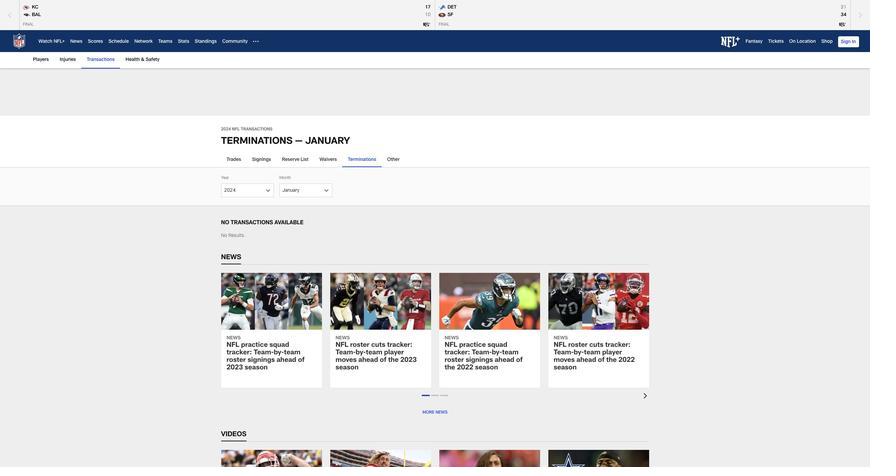 Task type: vqa. For each thing, say whether or not it's contained in the screenshot.
Stats LINK
yes



Task type: locate. For each thing, give the bounding box(es) containing it.
1 horizontal spatial the
[[445, 365, 455, 372]]

teams
[[158, 40, 172, 44]]

network
[[134, 40, 153, 44]]

4 ahead from the left
[[577, 358, 596, 365]]

tracker: inside the news nfl roster cuts tracker: team-by-team player moves ahead of the 2022 season
[[605, 343, 631, 350]]

0 vertical spatial transactions
[[87, 58, 115, 62]]

tracker: for nfl roster cuts tracker: team-by-team player moves ahead of the 2023 season
[[387, 343, 413, 350]]

schedule link
[[109, 40, 129, 44]]

cuts for 2022
[[590, 343, 604, 350]]

0 horizontal spatial 2022
[[457, 365, 473, 372]]

team inside the news nfl roster cuts tracker: team-by-team player moves ahead of the 2022 season
[[584, 350, 601, 357]]

the
[[388, 358, 399, 365], [606, 358, 617, 365], [445, 365, 455, 372]]

transactions
[[87, 58, 115, 62], [241, 128, 273, 132], [231, 221, 273, 227]]

team for nfl practice squad tracker: team-by-team roster signings ahead of 2023 season
[[284, 350, 301, 357]]

team- inside news nfl practice squad tracker: team-by-team roster signings ahead of the 2022 season
[[472, 350, 492, 357]]

3 season from the left
[[475, 365, 498, 372]]

bal
[[32, 13, 41, 17]]

0 horizontal spatial practice
[[241, 343, 268, 350]]

season for nfl practice squad tracker: team-by-team roster signings ahead of the 2022 season
[[475, 365, 498, 372]]

ahead inside news nfl practice squad tracker: team-by-team roster signings ahead of the 2022 season
[[495, 358, 515, 365]]

team- for nfl roster cuts tracker: team-by-team player moves ahead of the 2023 season
[[336, 350, 356, 357]]

1 practice from the left
[[241, 343, 268, 350]]

signings inside the news nfl practice squad tracker: team-by-team roster signings ahead of 2023 season
[[248, 358, 275, 365]]

safety
[[146, 58, 160, 62]]

tracker: inside news nfl roster cuts tracker: team-by-team player moves ahead of the 2023 season
[[387, 343, 413, 350]]

ahead inside the news nfl roster cuts tracker: team-by-team player moves ahead of the 2022 season
[[577, 358, 596, 365]]

3 ahead from the left
[[495, 358, 515, 365]]

no for no transactions available
[[221, 221, 229, 227]]

2 of from the left
[[380, 358, 386, 365]]

det
[[448, 5, 457, 10]]

tracker: for nfl practice squad tracker: team-by-team roster signings ahead of 2023 season
[[227, 350, 252, 357]]

team-
[[254, 350, 274, 357], [336, 350, 356, 357], [472, 350, 492, 357], [554, 350, 574, 357]]

news
[[227, 336, 241, 341], [336, 336, 350, 341], [445, 336, 459, 341], [554, 336, 568, 341]]

team- inside the news nfl roster cuts tracker: team-by-team player moves ahead of the 2022 season
[[554, 350, 574, 357]]

by- inside the news nfl roster cuts tracker: team-by-team player moves ahead of the 2022 season
[[574, 350, 584, 357]]

roster inside the news nfl roster cuts tracker: team-by-team player moves ahead of the 2022 season
[[568, 343, 588, 350]]

left score strip button image
[[2, 0, 17, 31]]

schedule
[[109, 40, 129, 44]]

3 news from the left
[[445, 336, 459, 341]]

signings
[[248, 358, 275, 365], [466, 358, 493, 365]]

team- inside the news nfl practice squad tracker: team-by-team roster signings ahead of 2023 season
[[254, 350, 274, 357]]

tracker:
[[387, 343, 413, 350], [605, 343, 631, 350], [227, 350, 252, 357], [445, 350, 470, 357]]

0 vertical spatial 2022
[[619, 358, 635, 365]]

page main content main content
[[0, 116, 870, 468]]

1 horizontal spatial cuts
[[590, 343, 604, 350]]

trades link
[[221, 154, 247, 167]]

ahead inside the news nfl practice squad tracker: team-by-team roster signings ahead of 2023 season
[[277, 358, 296, 365]]

of inside the news nfl roster cuts tracker: team-by-team player moves ahead of the 2022 season
[[598, 358, 605, 365]]

season for nfl roster cuts tracker: team-by-team player moves ahead of the 2023 season
[[336, 365, 359, 372]]

0 vertical spatial no
[[221, 221, 229, 227]]

player inside news nfl roster cuts tracker: team-by-team player moves ahead of the 2023 season
[[384, 350, 404, 357]]

1 vertical spatial no
[[221, 234, 227, 239]]

nfl for nfl practice squad tracker: team-by-team roster signings ahead of the 2022 season
[[445, 343, 458, 350]]

no left results.
[[221, 234, 227, 239]]

3 of from the left
[[516, 358, 523, 365]]

of
[[298, 358, 305, 365], [380, 358, 386, 365], [516, 358, 523, 365], [598, 358, 605, 365]]

the for nfl roster cuts tracker: team-by-team player moves ahead of the 2022 season
[[606, 358, 617, 365]]

the inside news nfl practice squad tracker: team-by-team roster signings ahead of the 2022 season
[[445, 365, 455, 372]]

0 horizontal spatial the
[[388, 358, 399, 365]]

cuts inside news nfl roster cuts tracker: team-by-team player moves ahead of the 2023 season
[[371, 343, 385, 350]]

1 of from the left
[[298, 358, 305, 365]]

moves inside the news nfl roster cuts tracker: team-by-team player moves ahead of the 2022 season
[[554, 358, 575, 365]]

nfl for nfl roster cuts tracker: team-by-team player moves ahead of the 2022 season
[[554, 343, 567, 350]]

news inside news nfl roster cuts tracker: team-by-team player moves ahead of the 2023 season
[[336, 336, 350, 341]]

team inside news nfl practice squad tracker: team-by-team roster signings ahead of the 2022 season
[[502, 350, 519, 357]]

by- inside the news nfl practice squad tracker: team-by-team roster signings ahead of 2023 season
[[274, 350, 284, 357]]

2 final from the left
[[439, 23, 449, 27]]

health
[[126, 58, 140, 62]]

final down sf 49ers icon
[[439, 23, 449, 27]]

1 horizontal spatial squad
[[488, 343, 507, 350]]

community link
[[222, 40, 248, 44]]

team for nfl roster cuts tracker: team-by-team player moves ahead of the 2023 season
[[366, 350, 382, 357]]

player for 2022
[[602, 350, 622, 357]]

the for nfl roster cuts tracker: team-by-team player moves ahead of the 2023 season
[[388, 358, 399, 365]]

practice inside news nfl practice squad tracker: team-by-team roster signings ahead of the 2022 season
[[459, 343, 486, 350]]

transactions right 2024
[[241, 128, 273, 132]]

3 by- from the left
[[492, 350, 502, 357]]

news right more at the bottom left of page
[[436, 411, 448, 416]]

practice inside the news nfl practice squad tracker: team-by-team roster signings ahead of 2023 season
[[241, 343, 268, 350]]

final
[[23, 23, 34, 27], [439, 23, 449, 27]]

0 horizontal spatial squad
[[270, 343, 289, 350]]

1 horizontal spatial news
[[436, 411, 448, 416]]

2 no from the top
[[221, 234, 227, 239]]

player
[[384, 350, 404, 357], [602, 350, 622, 357]]

fantasy link
[[746, 40, 763, 44]]

news right nfl+
[[70, 40, 82, 44]]

advertisement element
[[310, 77, 560, 108]]

ahead
[[277, 358, 296, 365], [358, 358, 378, 365], [495, 358, 515, 365], [577, 358, 596, 365]]

of inside the news nfl practice squad tracker: team-by-team roster signings ahead of 2023 season
[[298, 358, 305, 365]]

1 horizontal spatial 2023
[[400, 358, 417, 365]]

1 horizontal spatial practice
[[459, 343, 486, 350]]

of for nfl roster cuts tracker: team-by-team player moves ahead of the 2023 season
[[380, 358, 386, 365]]

2 player from the left
[[602, 350, 622, 357]]

moves inside news nfl roster cuts tracker: team-by-team player moves ahead of the 2023 season
[[336, 358, 357, 365]]

0 vertical spatial 2023
[[400, 358, 417, 365]]

by- inside news nfl roster cuts tracker: team-by-team player moves ahead of the 2023 season
[[356, 350, 366, 357]]

2 cuts from the left
[[590, 343, 604, 350]]

the inside news nfl roster cuts tracker: team-by-team player moves ahead of the 2023 season
[[388, 358, 399, 365]]

nfl
[[232, 128, 240, 132], [227, 343, 239, 350], [336, 343, 349, 350], [445, 343, 458, 350], [554, 343, 567, 350]]

squad for nfl practice squad tracker: team-by-team roster signings ahead of 2023 season
[[270, 343, 289, 350]]

season
[[245, 365, 268, 372], [336, 365, 359, 372], [475, 365, 498, 372], [554, 365, 577, 372]]

2 ahead from the left
[[358, 358, 378, 365]]

final down bal ravens 'icon'
[[23, 23, 34, 27]]

banner
[[0, 30, 870, 69]]

transactions up results.
[[231, 221, 273, 227]]

1 signings from the left
[[248, 358, 275, 365]]

2022 inside the news nfl roster cuts tracker: team-by-team player moves ahead of the 2022 season
[[619, 358, 635, 365]]

practice
[[241, 343, 268, 350], [459, 343, 486, 350]]

tracker: inside the news nfl practice squad tracker: team-by-team roster signings ahead of 2023 season
[[227, 350, 252, 357]]

news link
[[70, 40, 82, 44]]

1 team- from the left
[[254, 350, 274, 357]]

shop link
[[822, 40, 833, 44]]

news for nfl roster cuts tracker: team-by-team player moves ahead of the 2023 season
[[336, 336, 350, 341]]

0 vertical spatial news
[[70, 40, 82, 44]]

2022 for player
[[619, 358, 635, 365]]

shop
[[822, 40, 833, 44]]

final for bal
[[23, 23, 34, 27]]

of inside news nfl roster cuts tracker: team-by-team player moves ahead of the 2023 season
[[380, 358, 386, 365]]

&
[[141, 58, 144, 62]]

other link
[[382, 154, 405, 167]]

team inside the news nfl practice squad tracker: team-by-team roster signings ahead of 2023 season
[[284, 350, 301, 357]]

terminations down 2024 nfl transactions
[[221, 137, 293, 147]]

news for nfl practice squad tracker: team-by-team roster signings ahead of 2023 season
[[227, 336, 241, 341]]

team for nfl roster cuts tracker: team-by-team player moves ahead of the 2022 season
[[584, 350, 601, 357]]

trades
[[227, 158, 241, 163]]

2 practice from the left
[[459, 343, 486, 350]]

1 vertical spatial 2023
[[227, 365, 243, 372]]

team
[[284, 350, 301, 357], [366, 350, 382, 357], [502, 350, 519, 357], [584, 350, 601, 357]]

1 horizontal spatial signings
[[466, 358, 493, 365]]

1 final from the left
[[23, 23, 34, 27]]

2022
[[619, 358, 635, 365], [457, 365, 473, 372]]

cuts for 2023
[[371, 343, 385, 350]]

network link
[[134, 40, 153, 44]]

1 vertical spatial news
[[436, 411, 448, 416]]

news inside the news nfl roster cuts tracker: team-by-team player moves ahead of the 2022 season
[[554, 336, 568, 341]]

1 horizontal spatial terminations
[[348, 158, 376, 163]]

final for sf
[[439, 23, 449, 27]]

season inside the news nfl roster cuts tracker: team-by-team player moves ahead of the 2022 season
[[554, 365, 577, 372]]

no up "no results."
[[221, 221, 229, 227]]

2 squad from the left
[[488, 343, 507, 350]]

2 by- from the left
[[356, 350, 366, 357]]

signings
[[252, 158, 271, 163]]

the page will reload on selection element
[[221, 167, 649, 206]]

2 team- from the left
[[336, 350, 356, 357]]

0 horizontal spatial cuts
[[371, 343, 385, 350]]

0 vertical spatial terminations
[[221, 137, 293, 147]]

1 moves from the left
[[336, 358, 357, 365]]

4 team- from the left
[[554, 350, 574, 357]]

1 vertical spatial 2022
[[457, 365, 473, 372]]

roster inside the news nfl practice squad tracker: team-by-team roster signings ahead of 2023 season
[[227, 358, 246, 365]]

1 horizontal spatial 2022
[[619, 358, 635, 365]]

tickets link
[[768, 40, 784, 44]]

transactions down the scores link
[[87, 58, 115, 62]]

0 horizontal spatial moves
[[336, 358, 357, 365]]

cuts inside the news nfl roster cuts tracker: team-by-team player moves ahead of the 2022 season
[[590, 343, 604, 350]]

nfl+
[[54, 40, 65, 44]]

1 by- from the left
[[274, 350, 284, 357]]

2 team from the left
[[366, 350, 382, 357]]

on
[[789, 40, 796, 44]]

1 cuts from the left
[[371, 343, 385, 350]]

2 horizontal spatial the
[[606, 358, 617, 365]]

0 horizontal spatial player
[[384, 350, 404, 357]]

sf 49ers image
[[438, 11, 446, 19]]

1 horizontal spatial final
[[439, 23, 449, 27]]

0 horizontal spatial 2023
[[227, 365, 243, 372]]

3 team from the left
[[502, 350, 519, 357]]

of for nfl practice squad tracker: team-by-team roster signings ahead of 2023 season
[[298, 358, 305, 365]]

31
[[841, 5, 847, 10]]

by- for nfl roster cuts tracker: team-by-team player moves ahead of the 2022 season
[[574, 350, 584, 357]]

1 squad from the left
[[270, 343, 289, 350]]

of for nfl roster cuts tracker: team-by-team player moves ahead of the 2022 season
[[598, 358, 605, 365]]

2 signings from the left
[[466, 358, 493, 365]]

2023 inside news nfl roster cuts tracker: team-by-team player moves ahead of the 2023 season
[[400, 358, 417, 365]]

34
[[841, 13, 847, 17]]

player inside the news nfl roster cuts tracker: team-by-team player moves ahead of the 2022 season
[[602, 350, 622, 357]]

1 ahead from the left
[[277, 358, 296, 365]]

no
[[221, 221, 229, 227], [221, 234, 227, 239]]

1 team from the left
[[284, 350, 301, 357]]

nfl inside the news nfl practice squad tracker: team-by-team roster signings ahead of 2023 season
[[227, 343, 239, 350]]

terminations
[[221, 137, 293, 147], [348, 158, 376, 163]]

no results.
[[221, 234, 246, 239]]

news inside the news nfl practice squad tracker: team-by-team roster signings ahead of 2023 season
[[227, 336, 241, 341]]

0 horizontal spatial news
[[70, 40, 82, 44]]

2023
[[400, 358, 417, 365], [227, 365, 243, 372]]

roster
[[350, 343, 370, 350], [568, 343, 588, 350], [227, 358, 246, 365], [445, 358, 464, 365]]

terminations left the 'other'
[[348, 158, 376, 163]]

right score strip button image
[[853, 0, 869, 30]]

no transactions available
[[221, 221, 304, 227]]

player for 2023
[[384, 350, 404, 357]]

2 moves from the left
[[554, 358, 575, 365]]

team- for nfl practice squad tracker: team-by-team roster signings ahead of the 2022 season
[[472, 350, 492, 357]]

watch nfl+
[[38, 40, 65, 44]]

1 season from the left
[[245, 365, 268, 372]]

4 of from the left
[[598, 358, 605, 365]]

tracker: inside news nfl practice squad tracker: team-by-team roster signings ahead of the 2022 season
[[445, 350, 470, 357]]

0 horizontal spatial terminations
[[221, 137, 293, 147]]

4 season from the left
[[554, 365, 577, 372]]

the inside the news nfl roster cuts tracker: team-by-team player moves ahead of the 2022 season
[[606, 358, 617, 365]]

moves
[[336, 358, 357, 365], [554, 358, 575, 365]]

health & safety
[[126, 58, 160, 62]]

2 season from the left
[[336, 365, 359, 372]]

cuts
[[371, 343, 385, 350], [590, 343, 604, 350]]

by- inside news nfl practice squad tracker: team-by-team roster signings ahead of the 2022 season
[[492, 350, 502, 357]]

news inside button
[[436, 411, 448, 416]]

nfl plus image
[[423, 21, 431, 29]]

0 horizontal spatial signings
[[248, 358, 275, 365]]

down image
[[644, 394, 649, 399]]

january
[[305, 137, 350, 147]]

tickets
[[768, 40, 784, 44]]

signings inside news nfl practice squad tracker: team-by-team roster signings ahead of the 2022 season
[[466, 358, 493, 365]]

by- for nfl practice squad tracker: team-by-team roster signings ahead of 2023 season
[[274, 350, 284, 357]]

team inside news nfl roster cuts tracker: team-by-team player moves ahead of the 2023 season
[[366, 350, 382, 357]]

squad inside news nfl practice squad tracker: team-by-team roster signings ahead of the 2022 season
[[488, 343, 507, 350]]

1 horizontal spatial moves
[[554, 358, 575, 365]]

of inside news nfl practice squad tracker: team-by-team roster signings ahead of the 2022 season
[[516, 358, 523, 365]]

0 horizontal spatial final
[[23, 23, 34, 27]]

stats
[[178, 40, 189, 44]]

team- inside news nfl roster cuts tracker: team-by-team player moves ahead of the 2023 season
[[336, 350, 356, 357]]

season inside news nfl roster cuts tracker: team-by-team player moves ahead of the 2023 season
[[336, 365, 359, 372]]

squad
[[270, 343, 289, 350], [488, 343, 507, 350]]

scores link
[[88, 40, 103, 44]]

4 news from the left
[[554, 336, 568, 341]]

nfl inside the news nfl roster cuts tracker: team-by-team player moves ahead of the 2022 season
[[554, 343, 567, 350]]

1 no from the top
[[221, 221, 229, 227]]

news inside news nfl practice squad tracker: team-by-team roster signings ahead of the 2022 season
[[445, 336, 459, 341]]

list
[[301, 158, 309, 163]]

4 team from the left
[[584, 350, 601, 357]]

by-
[[274, 350, 284, 357], [356, 350, 366, 357], [492, 350, 502, 357], [574, 350, 584, 357]]

squad for nfl practice squad tracker: team-by-team roster signings ahead of the 2022 season
[[488, 343, 507, 350]]

1 horizontal spatial player
[[602, 350, 622, 357]]

3 team- from the left
[[472, 350, 492, 357]]

1 vertical spatial terminations
[[348, 158, 376, 163]]

other
[[387, 158, 400, 163]]

nfl inside news nfl roster cuts tracker: team-by-team player moves ahead of the 2023 season
[[336, 343, 349, 350]]

nfl+ image
[[721, 37, 740, 48]]

squad inside the news nfl practice squad tracker: team-by-team roster signings ahead of 2023 season
[[270, 343, 289, 350]]

4 by- from the left
[[574, 350, 584, 357]]

1 news from the left
[[227, 336, 241, 341]]

ahead inside news nfl roster cuts tracker: team-by-team player moves ahead of the 2023 season
[[358, 358, 378, 365]]

nfl for nfl practice squad tracker: team-by-team roster signings ahead of 2023 season
[[227, 343, 239, 350]]

rapoport: kittle, 49ers agree to terms on five-year, $75 million extension image
[[439, 451, 540, 468]]

nfl inside news nfl practice squad tracker: team-by-team roster signings ahead of the 2022 season
[[445, 343, 458, 350]]

injuries link
[[57, 52, 79, 68]]

sign in
[[841, 40, 856, 45]]

more news
[[423, 411, 448, 416]]

bal ravens image
[[22, 11, 31, 19]]

2 news from the left
[[336, 336, 350, 341]]

sign in button
[[838, 36, 859, 47]]

sign
[[841, 40, 851, 45]]

season inside news nfl practice squad tracker: team-by-team roster signings ahead of the 2022 season
[[475, 365, 498, 372]]

fantasy
[[746, 40, 763, 44]]

2022 inside news nfl practice squad tracker: team-by-team roster signings ahead of the 2022 season
[[457, 365, 473, 372]]

1 player from the left
[[384, 350, 404, 357]]

more
[[423, 411, 435, 416]]



Task type: describe. For each thing, give the bounding box(es) containing it.
available
[[274, 221, 304, 227]]

signings link
[[247, 154, 277, 167]]

news nfl roster cuts tracker: team-by-team player moves ahead of the 2023 season
[[336, 336, 417, 372]]

banner containing watch nfl+
[[0, 30, 870, 69]]

10
[[425, 13, 431, 17]]

2022 for roster
[[457, 365, 473, 372]]

nfl for nfl roster cuts tracker: team-by-team player moves ahead of the 2023 season
[[336, 343, 349, 350]]

waivers link
[[314, 154, 342, 167]]

news nfl practice squad tracker: team-by-team roster signings ahead of 2023 season
[[227, 336, 305, 372]]

news for nfl roster cuts tracker: team-by-team player moves ahead of the 2022 season
[[554, 336, 568, 341]]

health & safety link
[[123, 52, 162, 68]]

team- for nfl practice squad tracker: team-by-team roster signings ahead of 2023 season
[[254, 350, 274, 357]]

2024 nfl transactions
[[221, 128, 273, 132]]

location
[[797, 40, 816, 44]]

standings link
[[195, 40, 217, 44]]

team for nfl practice squad tracker: team-by-team roster signings ahead of the 2022 season
[[502, 350, 519, 357]]

det lions image
[[438, 4, 446, 11]]

players
[[33, 58, 49, 62]]

of for nfl practice squad tracker: team-by-team roster signings ahead of the 2022 season
[[516, 358, 523, 365]]

terminations for terminations
[[348, 158, 376, 163]]

moves for nfl roster cuts tracker: team-by-team player moves ahead of the 2022 season
[[554, 358, 575, 365]]

reserve list link
[[277, 154, 314, 167]]

roster inside news nfl roster cuts tracker: team-by-team player moves ahead of the 2023 season
[[350, 343, 370, 350]]

dots image
[[253, 39, 259, 44]]

standings
[[195, 40, 217, 44]]

season for nfl roster cuts tracker: team-by-team player moves ahead of the 2022 season
[[554, 365, 577, 372]]

news for nfl practice squad tracker: team-by-team roster signings ahead of the 2022 season
[[445, 336, 459, 341]]

ahead for nfl practice squad tracker: team-by-team roster signings ahead of 2023 season
[[277, 358, 296, 365]]

practice for 2022
[[459, 343, 486, 350]]

tracker: for nfl practice squad tracker: team-by-team roster signings ahead of the 2022 season
[[445, 350, 470, 357]]

roster inside news nfl practice squad tracker: team-by-team roster signings ahead of the 2022 season
[[445, 358, 464, 365]]

on location link
[[789, 40, 816, 44]]

reserve list
[[282, 158, 309, 163]]

results.
[[228, 234, 246, 239]]

kc
[[32, 5, 38, 10]]

nfl shield image
[[11, 33, 27, 49]]

tracker: for nfl roster cuts tracker: team-by-team player moves ahead of the 2022 season
[[605, 343, 631, 350]]

year
[[221, 176, 229, 180]]

2024
[[221, 128, 231, 132]]

waivers
[[320, 158, 337, 163]]

ahead for nfl practice squad tracker: team-by-team roster signings ahead of the 2022 season
[[495, 358, 515, 365]]

terminations link
[[342, 154, 382, 167]]

more news button
[[420, 409, 450, 418]]

teams link
[[158, 40, 172, 44]]

stats link
[[178, 40, 189, 44]]

players link
[[33, 52, 52, 68]]

injuries
[[60, 58, 76, 62]]

news nfl practice squad tracker: team-by-team roster signings ahead of the 2022 season
[[445, 336, 523, 372]]

scores
[[88, 40, 103, 44]]

signings for 2022
[[466, 358, 493, 365]]

nfl plus image
[[839, 21, 847, 29]]

news nfl roster cuts tracker: team-by-team player moves ahead of the 2022 season
[[554, 336, 635, 372]]

no for no results.
[[221, 234, 227, 239]]

watch nfl+ link
[[38, 40, 65, 44]]

by- for nfl roster cuts tracker: team-by-team player moves ahead of the 2023 season
[[356, 350, 366, 357]]

1 vertical spatial transactions
[[241, 128, 273, 132]]

the for nfl practice squad tracker: team-by-team roster signings ahead of the 2022 season
[[445, 365, 455, 372]]

—
[[295, 137, 303, 147]]

moves for nfl roster cuts tracker: team-by-team player moves ahead of the 2023 season
[[336, 358, 357, 365]]

videos
[[221, 432, 247, 439]]

ahead for nfl roster cuts tracker: team-by-team player moves ahead of the 2023 season
[[358, 358, 378, 365]]

17
[[425, 5, 431, 10]]

transactions link
[[84, 52, 117, 68]]

on location
[[789, 40, 816, 44]]

terminations for terminations — january
[[221, 137, 293, 147]]

2 vertical spatial transactions
[[231, 221, 273, 227]]

rapoport: chiefs, kelce agree to terms on 'massive' four-year extension image
[[221, 451, 322, 468]]

ahead for nfl roster cuts tracker: team-by-team player moves ahead of the 2022 season
[[577, 358, 596, 365]]

season inside the news nfl practice squad tracker: team-by-team roster signings ahead of 2023 season
[[245, 365, 268, 372]]

reserve
[[282, 158, 299, 163]]

2023 inside the news nfl practice squad tracker: team-by-team roster signings ahead of 2023 season
[[227, 365, 243, 372]]

practice for season
[[241, 343, 268, 350]]

by- for nfl practice squad tracker: team-by-team roster signings ahead of the 2022 season
[[492, 350, 502, 357]]

carousel with 12 items region
[[221, 274, 870, 408]]

signings for season
[[248, 358, 275, 365]]

watch
[[38, 40, 52, 44]]

sf
[[448, 13, 453, 17]]

transactions inside transactions 'link'
[[87, 58, 115, 62]]

rapoport: cowboys to sign everson griffen to one-year deal image
[[548, 451, 649, 468]]

in
[[852, 40, 856, 45]]

kc chiefs image
[[22, 4, 31, 11]]

community
[[222, 40, 248, 44]]

steve smith sr., michael robinson react to george kittle's record deal image
[[330, 451, 431, 468]]

terminations — january
[[221, 137, 350, 147]]

team- for nfl roster cuts tracker: team-by-team player moves ahead of the 2022 season
[[554, 350, 574, 357]]

news
[[221, 255, 241, 262]]

month
[[279, 176, 291, 180]]



